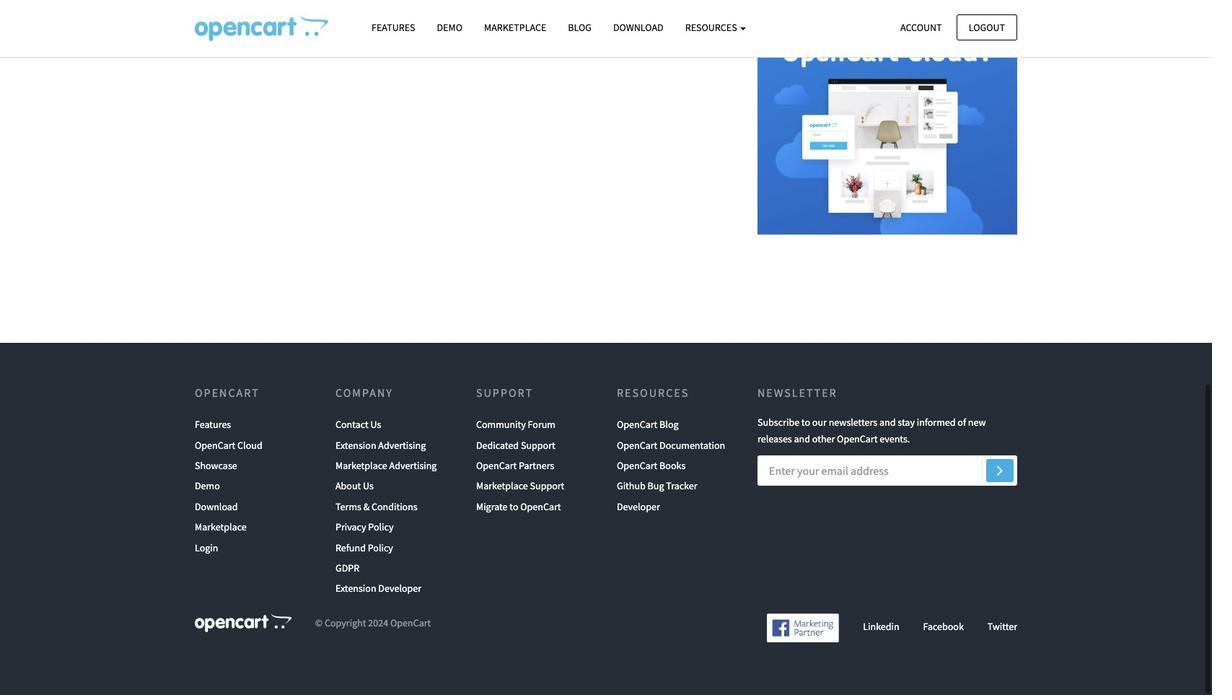 Task type: locate. For each thing, give the bounding box(es) containing it.
to left the our
[[802, 416, 811, 429]]

1 vertical spatial and
[[795, 432, 811, 445]]

0 vertical spatial developer
[[617, 500, 660, 513]]

marketplace support
[[477, 480, 565, 493]]

marketplace left blog 'link'
[[484, 21, 547, 34]]

company
[[336, 386, 393, 400]]

1 vertical spatial download
[[195, 500, 238, 513]]

advertising up marketplace advertising on the bottom of the page
[[379, 439, 426, 452]]

0 horizontal spatial features
[[195, 418, 231, 431]]

1 horizontal spatial features
[[372, 21, 416, 34]]

gdpr
[[336, 562, 360, 575]]

1 vertical spatial demo
[[195, 480, 220, 493]]

migrate to opencart link
[[477, 497, 561, 517]]

features link for opencart cloud
[[195, 415, 231, 435]]

0 vertical spatial features
[[372, 21, 416, 34]]

marketplace up about us in the left bottom of the page
[[336, 459, 388, 472]]

opencart books
[[617, 459, 686, 472]]

0 vertical spatial marketplace link
[[474, 15, 558, 41]]

developer down github
[[617, 500, 660, 513]]

0 vertical spatial policy
[[368, 521, 394, 534]]

0 horizontal spatial marketplace link
[[195, 517, 247, 538]]

2 vertical spatial support
[[530, 480, 565, 493]]

1 horizontal spatial features link
[[361, 15, 426, 41]]

support inside marketplace support link
[[530, 480, 565, 493]]

extension advertising
[[336, 439, 426, 452]]

twitter link
[[988, 620, 1018, 633]]

marketplace up "login"
[[195, 521, 247, 534]]

support up partners
[[521, 439, 556, 452]]

download link
[[603, 15, 675, 41], [195, 497, 238, 517]]

1 horizontal spatial blog
[[660, 418, 679, 431]]

0 vertical spatial us
[[371, 418, 381, 431]]

opencart up the showcase
[[195, 439, 236, 452]]

advertising
[[379, 439, 426, 452], [390, 459, 437, 472]]

0 horizontal spatial features link
[[195, 415, 231, 435]]

resources inside 'link'
[[686, 21, 740, 34]]

marketplace advertising
[[336, 459, 437, 472]]

extension for extension advertising
[[336, 439, 377, 452]]

opencart up github
[[617, 459, 658, 472]]

migrate to opencart
[[477, 500, 561, 513]]

marketplace
[[484, 21, 547, 34], [336, 459, 388, 472], [477, 480, 528, 493], [195, 521, 247, 534]]

us for about us
[[363, 480, 374, 493]]

new
[[969, 416, 987, 429]]

privacy policy link
[[336, 517, 394, 538]]

gdpr link
[[336, 558, 360, 579]]

opencart for opencart partners
[[477, 459, 517, 472]]

download
[[614, 21, 664, 34], [195, 500, 238, 513]]

advertising for extension advertising
[[379, 439, 426, 452]]

to inside subscribe to our newsletters and stay informed of new releases and other opencart events.
[[802, 416, 811, 429]]

0 vertical spatial to
[[802, 416, 811, 429]]

opencart partners link
[[477, 456, 555, 476]]

us right about
[[363, 480, 374, 493]]

features
[[372, 21, 416, 34], [195, 418, 231, 431]]

opencart down newsletters
[[838, 432, 878, 445]]

account link
[[889, 14, 955, 40]]

0 horizontal spatial download link
[[195, 497, 238, 517]]

support up community
[[477, 386, 534, 400]]

download down the showcase link
[[195, 500, 238, 513]]

marketplace link
[[474, 15, 558, 41], [195, 517, 247, 538]]

support
[[477, 386, 534, 400], [521, 439, 556, 452], [530, 480, 565, 493]]

login
[[195, 541, 218, 554]]

advertising down extension advertising link
[[390, 459, 437, 472]]

privacy
[[336, 521, 366, 534]]

1 vertical spatial to
[[510, 500, 519, 513]]

0 horizontal spatial blog
[[568, 21, 592, 34]]

1 vertical spatial developer
[[379, 582, 422, 595]]

advertising inside marketplace advertising link
[[390, 459, 437, 472]]

demo for left demo link
[[195, 480, 220, 493]]

opencart up opencart documentation
[[617, 418, 658, 431]]

0 vertical spatial demo
[[437, 21, 463, 34]]

opencart
[[195, 386, 260, 400], [617, 418, 658, 431], [838, 432, 878, 445], [195, 439, 236, 452], [617, 439, 658, 452], [477, 459, 517, 472], [617, 459, 658, 472], [521, 500, 561, 513], [391, 616, 431, 629]]

1 horizontal spatial download
[[614, 21, 664, 34]]

privacy policy
[[336, 521, 394, 534]]

1 horizontal spatial developer
[[617, 500, 660, 513]]

1 vertical spatial features
[[195, 418, 231, 431]]

1 horizontal spatial demo
[[437, 21, 463, 34]]

github bug tracker link
[[617, 476, 698, 497]]

download right blog 'link'
[[614, 21, 664, 34]]

download for demo
[[195, 500, 238, 513]]

advertising inside extension advertising link
[[379, 439, 426, 452]]

0 vertical spatial download
[[614, 21, 664, 34]]

policy
[[368, 521, 394, 534], [368, 541, 393, 554]]

0 horizontal spatial demo
[[195, 480, 220, 493]]

support inside dedicated support link
[[521, 439, 556, 452]]

features link for demo
[[361, 15, 426, 41]]

documentation
[[660, 439, 726, 452]]

1 vertical spatial support
[[521, 439, 556, 452]]

contact us link
[[336, 415, 381, 435]]

opencart down opencart blog link
[[617, 439, 658, 452]]

0 horizontal spatial and
[[795, 432, 811, 445]]

demo
[[437, 21, 463, 34], [195, 480, 220, 493]]

marketplace advertising link
[[336, 456, 437, 476]]

developer up 2024 at the bottom of the page
[[379, 582, 422, 595]]

opencart down dedicated
[[477, 459, 517, 472]]

1 vertical spatial marketplace link
[[195, 517, 247, 538]]

1 vertical spatial features link
[[195, 415, 231, 435]]

1 horizontal spatial download link
[[603, 15, 675, 41]]

demo for the topmost demo link
[[437, 21, 463, 34]]

Enter your email address text field
[[758, 456, 1018, 486]]

terms
[[336, 500, 362, 513]]

1 vertical spatial download link
[[195, 497, 238, 517]]

terms & conditions link
[[336, 497, 418, 517]]

opencart up the opencart cloud
[[195, 386, 260, 400]]

0 vertical spatial and
[[880, 416, 896, 429]]

marketplace support link
[[477, 476, 565, 497]]

us up extension advertising
[[371, 418, 381, 431]]

showcase
[[195, 459, 237, 472]]

marketplace up the 'migrate'
[[477, 480, 528, 493]]

1 horizontal spatial to
[[802, 416, 811, 429]]

1 extension from the top
[[336, 439, 377, 452]]

0 vertical spatial download link
[[603, 15, 675, 41]]

support for dedicated
[[521, 439, 556, 452]]

and up events.
[[880, 416, 896, 429]]

&
[[364, 500, 370, 513]]

extension down contact us link
[[336, 439, 377, 452]]

features link
[[361, 15, 426, 41], [195, 415, 231, 435]]

angle right image
[[998, 462, 1004, 479]]

extension down gdpr 'link'
[[336, 582, 377, 595]]

opencart for opencart documentation
[[617, 439, 658, 452]]

opencart inside "link"
[[477, 459, 517, 472]]

account pin image
[[195, 15, 329, 41]]

©
[[315, 616, 323, 629]]

extension
[[336, 439, 377, 452], [336, 582, 377, 595]]

2 extension from the top
[[336, 582, 377, 595]]

support down partners
[[530, 480, 565, 493]]

developer
[[617, 500, 660, 513], [379, 582, 422, 595]]

opencart books link
[[617, 456, 686, 476]]

download for blog
[[614, 21, 664, 34]]

developer link
[[617, 497, 660, 517]]

0 vertical spatial features link
[[361, 15, 426, 41]]

0 vertical spatial extension
[[336, 439, 377, 452]]

0 horizontal spatial to
[[510, 500, 519, 513]]

demo link
[[426, 15, 474, 41], [195, 476, 220, 497]]

1 vertical spatial us
[[363, 480, 374, 493]]

us
[[371, 418, 381, 431], [363, 480, 374, 493]]

to down marketplace support link
[[510, 500, 519, 513]]

0 vertical spatial blog
[[568, 21, 592, 34]]

0 vertical spatial resources
[[686, 21, 740, 34]]

contact
[[336, 418, 369, 431]]

community forum
[[477, 418, 556, 431]]

1 vertical spatial extension
[[336, 582, 377, 595]]

advertising for marketplace advertising
[[390, 459, 437, 472]]

opencart for opencart blog
[[617, 418, 658, 431]]

and
[[880, 416, 896, 429], [795, 432, 811, 445]]

1 vertical spatial demo link
[[195, 476, 220, 497]]

features inside 'link'
[[372, 21, 416, 34]]

policy down terms & conditions link
[[368, 521, 394, 534]]

0 vertical spatial support
[[477, 386, 534, 400]]

blog inside 'link'
[[568, 21, 592, 34]]

refund policy
[[336, 541, 393, 554]]

1 horizontal spatial demo link
[[426, 15, 474, 41]]

and left other
[[795, 432, 811, 445]]

events.
[[880, 432, 911, 445]]

policy down privacy policy link on the bottom left of the page
[[368, 541, 393, 554]]

github bug tracker
[[617, 480, 698, 493]]

1 vertical spatial policy
[[368, 541, 393, 554]]

to
[[802, 416, 811, 429], [510, 500, 519, 513]]

showcase link
[[195, 456, 237, 476]]

1 horizontal spatial marketplace link
[[474, 15, 558, 41]]

0 vertical spatial advertising
[[379, 439, 426, 452]]

1 vertical spatial resources
[[617, 386, 690, 400]]

opencart for opencart cloud
[[195, 439, 236, 452]]

policy for privacy policy
[[368, 521, 394, 534]]

download inside 'link'
[[614, 21, 664, 34]]

1 vertical spatial advertising
[[390, 459, 437, 472]]

0 horizontal spatial download
[[195, 500, 238, 513]]



Task type: vqa. For each thing, say whether or not it's contained in the screenshot.
TEXT FIELD
no



Task type: describe. For each thing, give the bounding box(es) containing it.
our
[[813, 416, 827, 429]]

policy for refund policy
[[368, 541, 393, 554]]

bug
[[648, 480, 665, 493]]

opencart cloud
[[195, 439, 263, 452]]

logout
[[969, 21, 1006, 34]]

dedicated support
[[477, 439, 556, 452]]

subscribe to our newsletters and stay informed of new releases and other opencart events.
[[758, 416, 987, 445]]

download link for blog
[[603, 15, 675, 41]]

opencart blog
[[617, 418, 679, 431]]

marketplace for marketplace link to the right
[[484, 21, 547, 34]]

facebook link
[[924, 620, 964, 633]]

extension developer
[[336, 582, 422, 595]]

marketplace for marketplace advertising
[[336, 459, 388, 472]]

opencart documentation
[[617, 439, 726, 452]]

about us link
[[336, 476, 374, 497]]

opencart documentation link
[[617, 435, 726, 456]]

about us
[[336, 480, 374, 493]]

tracker
[[667, 480, 698, 493]]

features for demo
[[372, 21, 416, 34]]

blog link
[[558, 15, 603, 41]]

books
[[660, 459, 686, 472]]

0 horizontal spatial developer
[[379, 582, 422, 595]]

support for marketplace
[[530, 480, 565, 493]]

to for migrate
[[510, 500, 519, 513]]

informed
[[917, 416, 956, 429]]

opencart down marketplace support link
[[521, 500, 561, 513]]

dedicated
[[477, 439, 519, 452]]

linkedin
[[864, 620, 900, 633]]

conditions
[[372, 500, 418, 513]]

subscribe
[[758, 416, 800, 429]]

facebook
[[924, 620, 964, 633]]

extension developer link
[[336, 579, 422, 599]]

opencart image
[[195, 613, 292, 632]]

logout link
[[957, 14, 1018, 40]]

about
[[336, 480, 361, 493]]

login link
[[195, 538, 218, 558]]

community forum link
[[477, 415, 556, 435]]

1 vertical spatial blog
[[660, 418, 679, 431]]

extension for extension developer
[[336, 582, 377, 595]]

opencart for opencart
[[195, 386, 260, 400]]

terms & conditions
[[336, 500, 418, 513]]

refund policy link
[[336, 538, 393, 558]]

download link for demo
[[195, 497, 238, 517]]

newsletter
[[758, 386, 838, 400]]

opencart for opencart books
[[617, 459, 658, 472]]

community
[[477, 418, 526, 431]]

opencart inside subscribe to our newsletters and stay informed of new releases and other opencart events.
[[838, 432, 878, 445]]

0 horizontal spatial demo link
[[195, 476, 220, 497]]

© copyright 2024 opencart
[[315, 616, 431, 629]]

0 vertical spatial demo link
[[426, 15, 474, 41]]

of
[[958, 416, 967, 429]]

to for subscribe
[[802, 416, 811, 429]]

account
[[901, 21, 943, 34]]

marketplace for marketplace support
[[477, 480, 528, 493]]

twitter
[[988, 620, 1018, 633]]

github
[[617, 480, 646, 493]]

opencart blog link
[[617, 415, 679, 435]]

copyright
[[325, 616, 366, 629]]

contact us
[[336, 418, 381, 431]]

other
[[813, 432, 836, 445]]

opencart right 2024 at the bottom of the page
[[391, 616, 431, 629]]

releases
[[758, 432, 793, 445]]

stay
[[898, 416, 915, 429]]

us for contact us
[[371, 418, 381, 431]]

facebook marketing partner image
[[768, 613, 840, 643]]

opencart cloud link
[[195, 435, 263, 456]]

cloud
[[238, 439, 263, 452]]

resources link
[[675, 15, 758, 41]]

refund
[[336, 541, 366, 554]]

opencart partners
[[477, 459, 555, 472]]

features for opencart cloud
[[195, 418, 231, 431]]

dedicated support link
[[477, 435, 556, 456]]

linkedin link
[[864, 620, 900, 633]]

partners
[[519, 459, 555, 472]]

extension advertising link
[[336, 435, 426, 456]]

opencart cloud image
[[758, 0, 1018, 235]]

newsletters
[[829, 416, 878, 429]]

migrate
[[477, 500, 508, 513]]

forum
[[528, 418, 556, 431]]

marketplace for marketplace link to the left
[[195, 521, 247, 534]]

2024
[[368, 616, 389, 629]]

1 horizontal spatial and
[[880, 416, 896, 429]]



